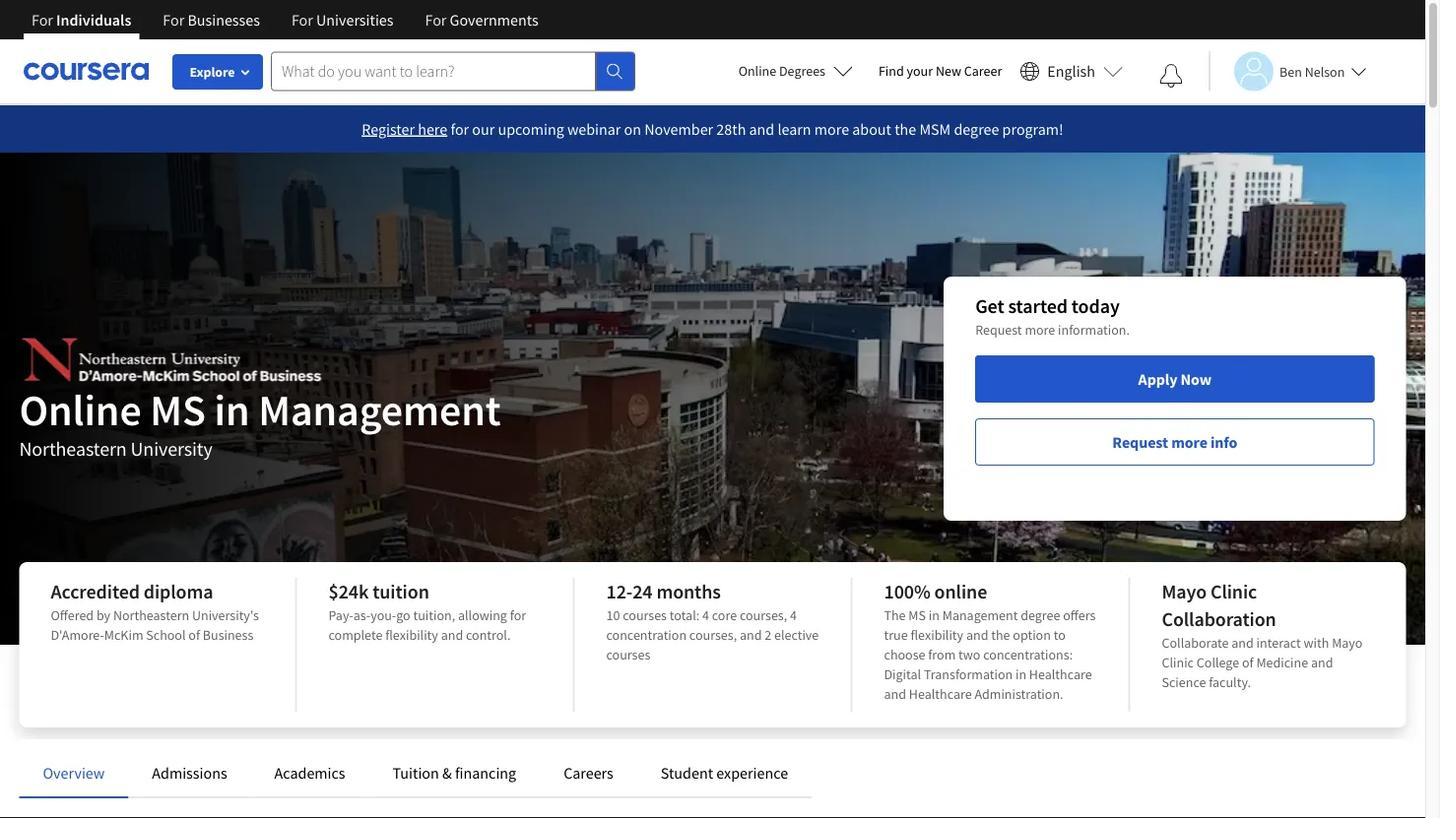 Task type: locate. For each thing, give the bounding box(es) containing it.
management inside online ms in management northeastern university
[[258, 382, 501, 437]]

businesses
[[188, 10, 260, 30]]

1 vertical spatial degree
[[1021, 607, 1061, 625]]

0 vertical spatial online
[[739, 62, 777, 80]]

for left "individuals"
[[32, 10, 53, 30]]

0 horizontal spatial flexibility
[[386, 627, 438, 645]]

1 for from the left
[[32, 10, 53, 30]]

financing
[[455, 764, 517, 783]]

1 vertical spatial courses
[[607, 646, 651, 664]]

0 vertical spatial degree
[[954, 119, 1000, 139]]

0 horizontal spatial degree
[[954, 119, 1000, 139]]

1 horizontal spatial the
[[992, 627, 1011, 645]]

started
[[1009, 294, 1068, 319]]

management
[[258, 382, 501, 437], [943, 607, 1018, 625]]

request down get
[[976, 321, 1023, 339]]

student experience link
[[661, 764, 788, 783]]

clinic up the "science"
[[1162, 654, 1194, 672]]

northeastern inside online ms in management northeastern university
[[19, 437, 127, 462]]

clinic up collaboration
[[1211, 580, 1258, 605]]

the left "option"
[[992, 627, 1011, 645]]

request down apply
[[1113, 433, 1169, 452]]

1 vertical spatial ms
[[909, 607, 926, 625]]

1 vertical spatial for
[[510, 607, 526, 625]]

0 vertical spatial mayo
[[1162, 580, 1207, 605]]

1 horizontal spatial courses,
[[740, 607, 788, 625]]

for for universities
[[292, 10, 313, 30]]

control.
[[466, 627, 511, 645]]

online inside online ms in management northeastern university
[[19, 382, 142, 437]]

1 horizontal spatial for
[[510, 607, 526, 625]]

0 horizontal spatial healthcare
[[909, 686, 972, 704]]

0 vertical spatial of
[[189, 627, 200, 645]]

information.
[[1058, 321, 1130, 339]]

0 horizontal spatial mayo
[[1162, 580, 1207, 605]]

apply now
[[1139, 370, 1212, 389]]

1 vertical spatial northeastern
[[113, 607, 189, 625]]

1 horizontal spatial healthcare
[[1030, 666, 1093, 684]]

10
[[607, 607, 620, 625]]

degree up "option"
[[1021, 607, 1061, 625]]

0 horizontal spatial online
[[19, 382, 142, 437]]

healthcare
[[1030, 666, 1093, 684], [909, 686, 972, 704]]

tuition & financing
[[393, 764, 517, 783]]

and down with
[[1312, 654, 1334, 672]]

0 vertical spatial in
[[214, 382, 250, 437]]

4 up 'elective'
[[790, 607, 797, 625]]

100% online the ms in management degree offers true flexibility and the option to choose from two concentrations: digital transformation in healthcare and healthcare administration.
[[884, 580, 1096, 704]]

0 horizontal spatial in
[[214, 382, 250, 437]]

online inside dropdown button
[[739, 62, 777, 80]]

flexibility down go at the bottom of page
[[386, 627, 438, 645]]

1 vertical spatial in
[[929, 607, 940, 625]]

4 left core
[[703, 607, 710, 625]]

for
[[451, 119, 469, 139], [510, 607, 526, 625]]

more down started
[[1025, 321, 1056, 339]]

and left "2"
[[740, 627, 762, 645]]

1 horizontal spatial more
[[1025, 321, 1056, 339]]

0 vertical spatial northeastern
[[19, 437, 127, 462]]

online ms in management northeastern university
[[19, 382, 501, 462]]

4 for from the left
[[425, 10, 447, 30]]

months
[[657, 580, 721, 605]]

2 flexibility from the left
[[911, 627, 964, 645]]

0 horizontal spatial management
[[258, 382, 501, 437]]

0 horizontal spatial of
[[189, 627, 200, 645]]

1 horizontal spatial request
[[1113, 433, 1169, 452]]

0 vertical spatial more
[[815, 119, 850, 139]]

medicine
[[1257, 654, 1309, 672]]

online
[[739, 62, 777, 80], [19, 382, 142, 437]]

mayo right with
[[1333, 635, 1363, 652]]

offered
[[51, 607, 94, 625]]

1 vertical spatial the
[[992, 627, 1011, 645]]

your
[[907, 62, 933, 80]]

1 flexibility from the left
[[386, 627, 438, 645]]

in up administration.
[[1016, 666, 1027, 684]]

in
[[214, 382, 250, 437], [929, 607, 940, 625], [1016, 666, 1027, 684]]

1 horizontal spatial 4
[[790, 607, 797, 625]]

degree right msm
[[954, 119, 1000, 139]]

more
[[815, 119, 850, 139], [1025, 321, 1056, 339], [1172, 433, 1208, 452]]

0 vertical spatial clinic
[[1211, 580, 1258, 605]]

of right school
[[189, 627, 200, 645]]

1 horizontal spatial ms
[[909, 607, 926, 625]]

admissions
[[152, 764, 227, 783]]

for left businesses
[[163, 10, 185, 30]]

courses up concentration
[[623, 607, 667, 625]]

0 horizontal spatial for
[[451, 119, 469, 139]]

overview link
[[43, 764, 105, 783]]

for
[[32, 10, 53, 30], [163, 10, 185, 30], [292, 10, 313, 30], [425, 10, 447, 30]]

0 horizontal spatial request
[[976, 321, 1023, 339]]

d'amore-
[[51, 627, 104, 645]]

here
[[418, 119, 448, 139]]

the left msm
[[895, 119, 917, 139]]

tuition & financing link
[[393, 764, 517, 783]]

of inside mayo clinic collaboration collaborate and interact with mayo clinic college of medicine and science faculty.
[[1243, 654, 1254, 672]]

two
[[959, 646, 981, 664]]

0 vertical spatial healthcare
[[1030, 666, 1093, 684]]

explore button
[[172, 54, 263, 90]]

college
[[1197, 654, 1240, 672]]

academics
[[275, 764, 345, 783]]

courses, up "2"
[[740, 607, 788, 625]]

0 horizontal spatial ms
[[150, 382, 206, 437]]

and
[[750, 119, 775, 139], [441, 627, 463, 645], [740, 627, 762, 645], [967, 627, 989, 645], [1232, 635, 1254, 652], [1312, 654, 1334, 672], [884, 686, 907, 704]]

healthcare down 'concentrations:'
[[1030, 666, 1093, 684]]

mayo up collaboration
[[1162, 580, 1207, 605]]

for up what do you want to learn? text field at the left
[[425, 10, 447, 30]]

mayo
[[1162, 580, 1207, 605], [1333, 635, 1363, 652]]

0 horizontal spatial courses,
[[690, 627, 737, 645]]

upcoming
[[498, 119, 564, 139]]

2 horizontal spatial more
[[1172, 433, 1208, 452]]

for left universities
[[292, 10, 313, 30]]

online degrees
[[739, 62, 826, 80]]

request inside button
[[1113, 433, 1169, 452]]

1 horizontal spatial online
[[739, 62, 777, 80]]

$24k tuition pay-as-you-go tuition, allowing for complete flexibility and control.
[[329, 580, 526, 645]]

1 vertical spatial online
[[19, 382, 142, 437]]

0 horizontal spatial 4
[[703, 607, 710, 625]]

academics link
[[275, 764, 345, 783]]

1 horizontal spatial degree
[[1021, 607, 1061, 625]]

0 vertical spatial courses,
[[740, 607, 788, 625]]

more left info
[[1172, 433, 1208, 452]]

faculty.
[[1209, 674, 1252, 692]]

more right "learn" at the right top of page
[[815, 119, 850, 139]]

for for governments
[[425, 10, 447, 30]]

0 vertical spatial request
[[976, 321, 1023, 339]]

1 vertical spatial of
[[1243, 654, 1254, 672]]

northeastern
[[19, 437, 127, 462], [113, 607, 189, 625]]

2 vertical spatial more
[[1172, 433, 1208, 452]]

find
[[879, 62, 904, 80]]

for left our at the left top
[[451, 119, 469, 139]]

1 vertical spatial more
[[1025, 321, 1056, 339]]

diploma
[[144, 580, 213, 605]]

courses down concentration
[[607, 646, 651, 664]]

in down online
[[929, 607, 940, 625]]

0 horizontal spatial more
[[815, 119, 850, 139]]

and right 28th
[[750, 119, 775, 139]]

digital
[[884, 666, 922, 684]]

university
[[131, 437, 213, 462]]

1 vertical spatial request
[[1113, 433, 1169, 452]]

interact
[[1257, 635, 1302, 652]]

healthcare down transformation
[[909, 686, 972, 704]]

0 horizontal spatial the
[[895, 119, 917, 139]]

ben nelson button
[[1209, 52, 1367, 91]]

degree
[[954, 119, 1000, 139], [1021, 607, 1061, 625]]

2 for from the left
[[163, 10, 185, 30]]

3 for from the left
[[292, 10, 313, 30]]

2 horizontal spatial in
[[1016, 666, 1027, 684]]

0 vertical spatial management
[[258, 382, 501, 437]]

complete
[[329, 627, 383, 645]]

and down tuition,
[[441, 627, 463, 645]]

for right allowing
[[510, 607, 526, 625]]

1 vertical spatial management
[[943, 607, 1018, 625]]

of
[[189, 627, 200, 645], [1243, 654, 1254, 672]]

&
[[442, 764, 452, 783]]

in right university
[[214, 382, 250, 437]]

for for businesses
[[163, 10, 185, 30]]

northeastern inside accredited diploma offered by northeastern university's d'amore-mckim school of business
[[113, 607, 189, 625]]

None search field
[[271, 52, 636, 91]]

ms
[[150, 382, 206, 437], [909, 607, 926, 625]]

0 horizontal spatial clinic
[[1162, 654, 1194, 672]]

option
[[1013, 627, 1051, 645]]

flexibility up from
[[911, 627, 964, 645]]

courses
[[623, 607, 667, 625], [607, 646, 651, 664]]

of up faculty.
[[1243, 654, 1254, 672]]

1 horizontal spatial of
[[1243, 654, 1254, 672]]

allowing
[[458, 607, 507, 625]]

the
[[884, 607, 906, 625]]

0 vertical spatial ms
[[150, 382, 206, 437]]

request more info
[[1113, 433, 1238, 452]]

register here for our upcoming webinar on november 28th and learn more about the msm degree program!
[[362, 119, 1064, 139]]

clinic
[[1211, 580, 1258, 605], [1162, 654, 1194, 672]]

today
[[1072, 294, 1120, 319]]

msm
[[920, 119, 951, 139]]

1 horizontal spatial flexibility
[[911, 627, 964, 645]]

courses, down core
[[690, 627, 737, 645]]

program!
[[1003, 119, 1064, 139]]

1 horizontal spatial management
[[943, 607, 1018, 625]]

1 horizontal spatial mayo
[[1333, 635, 1363, 652]]

choose
[[884, 646, 926, 664]]

our
[[472, 119, 495, 139]]



Task type: vqa. For each thing, say whether or not it's contained in the screenshot.
the middle IS
no



Task type: describe. For each thing, give the bounding box(es) containing it.
1 horizontal spatial in
[[929, 607, 940, 625]]

student
[[661, 764, 714, 783]]

overview
[[43, 764, 105, 783]]

accredited diploma offered by northeastern university's d'amore-mckim school of business
[[51, 580, 259, 645]]

1 vertical spatial clinic
[[1162, 654, 1194, 672]]

concentration
[[607, 627, 687, 645]]

to
[[1054, 627, 1066, 645]]

on
[[624, 119, 642, 139]]

ms inside online ms in management northeastern university
[[150, 382, 206, 437]]

careers
[[564, 764, 614, 783]]

collaborate
[[1162, 635, 1229, 652]]

the inside '100% online the ms in management degree offers true flexibility and the option to choose from two concentrations: digital transformation in healthcare and healthcare administration.'
[[992, 627, 1011, 645]]

concentrations:
[[984, 646, 1073, 664]]

and down "digital"
[[884, 686, 907, 704]]

for governments
[[425, 10, 539, 30]]

with
[[1304, 635, 1330, 652]]

get
[[976, 294, 1005, 319]]

2
[[765, 627, 772, 645]]

for individuals
[[32, 10, 131, 30]]

find your new career link
[[869, 59, 1012, 84]]

go
[[396, 607, 411, 625]]

careers link
[[564, 764, 614, 783]]

online for ms
[[19, 382, 142, 437]]

2 vertical spatial in
[[1016, 666, 1027, 684]]

northeastern for online
[[19, 437, 127, 462]]

tuition
[[373, 580, 429, 605]]

now
[[1181, 370, 1212, 389]]

apply
[[1139, 370, 1178, 389]]

for for individuals
[[32, 10, 53, 30]]

1 vertical spatial courses,
[[690, 627, 737, 645]]

accredited
[[51, 580, 140, 605]]

1 vertical spatial mayo
[[1333, 635, 1363, 652]]

0 vertical spatial for
[[451, 119, 469, 139]]

100%
[[884, 580, 931, 605]]

science
[[1162, 674, 1207, 692]]

learn
[[778, 119, 812, 139]]

from
[[929, 646, 956, 664]]

online for degrees
[[739, 62, 777, 80]]

you-
[[371, 607, 396, 625]]

business
[[203, 627, 254, 645]]

banner navigation
[[16, 0, 554, 54]]

register here link
[[362, 119, 448, 139]]

more inside button
[[1172, 433, 1208, 452]]

24
[[633, 580, 653, 605]]

collaboration
[[1162, 608, 1277, 632]]

core
[[712, 607, 737, 625]]

12-
[[607, 580, 633, 605]]

coursera image
[[24, 55, 149, 87]]

for businesses
[[163, 10, 260, 30]]

1 vertical spatial healthcare
[[909, 686, 972, 704]]

for inside $24k tuition pay-as-you-go tuition, allowing for complete flexibility and control.
[[510, 607, 526, 625]]

and inside "12-24 months 10 courses total: 4  core courses, 4 concentration courses,  and 2 elective courses"
[[740, 627, 762, 645]]

new
[[936, 62, 962, 80]]

about
[[853, 119, 892, 139]]

info
[[1211, 433, 1238, 452]]

pay-
[[329, 607, 354, 625]]

and up college
[[1232, 635, 1254, 652]]

0 vertical spatial courses
[[623, 607, 667, 625]]

by
[[96, 607, 111, 625]]

2 4 from the left
[[790, 607, 797, 625]]

northeastern university  logo image
[[19, 335, 327, 384]]

What do you want to learn? text field
[[271, 52, 596, 91]]

get started today request more information.
[[976, 294, 1130, 339]]

flexibility inside $24k tuition pay-as-you-go tuition, allowing for complete flexibility and control.
[[386, 627, 438, 645]]

online
[[935, 580, 988, 605]]

northeastern for accredited
[[113, 607, 189, 625]]

english button
[[1012, 39, 1131, 103]]

total:
[[670, 607, 700, 625]]

degree inside '100% online the ms in management degree offers true flexibility and the option to choose from two concentrations: digital transformation in healthcare and healthcare administration.'
[[1021, 607, 1061, 625]]

of inside accredited diploma offered by northeastern university's d'amore-mckim school of business
[[189, 627, 200, 645]]

admissions link
[[152, 764, 227, 783]]

flexibility inside '100% online the ms in management degree offers true flexibility and the option to choose from two concentrations: digital transformation in healthcare and healthcare administration.'
[[911, 627, 964, 645]]

apply now button
[[976, 356, 1375, 403]]

for universities
[[292, 10, 394, 30]]

and inside $24k tuition pay-as-you-go tuition, allowing for complete flexibility and control.
[[441, 627, 463, 645]]

request more info button
[[976, 419, 1375, 466]]

english
[[1048, 62, 1096, 81]]

student experience
[[661, 764, 788, 783]]

1 4 from the left
[[703, 607, 710, 625]]

0 vertical spatial the
[[895, 119, 917, 139]]

request inside get started today request more information.
[[976, 321, 1023, 339]]

in inside online ms in management northeastern university
[[214, 382, 250, 437]]

true
[[884, 627, 908, 645]]

ben
[[1280, 63, 1303, 80]]

1 horizontal spatial clinic
[[1211, 580, 1258, 605]]

12-24 months 10 courses total: 4  core courses, 4 concentration courses,  and 2 elective courses
[[607, 580, 819, 664]]

nelson
[[1305, 63, 1346, 80]]

find your new career
[[879, 62, 1003, 80]]

universities
[[316, 10, 394, 30]]

explore
[[190, 63, 235, 81]]

ms inside '100% online the ms in management degree offers true flexibility and the option to choose from two concentrations: digital transformation in healthcare and healthcare administration.'
[[909, 607, 926, 625]]

mckim
[[104, 627, 143, 645]]

tuition,
[[413, 607, 455, 625]]

individuals
[[56, 10, 131, 30]]

school
[[146, 627, 186, 645]]

administration.
[[975, 686, 1064, 704]]

mayo clinic collaboration collaborate and interact with mayo clinic college of medicine and science faculty.
[[1162, 580, 1363, 692]]

elective
[[775, 627, 819, 645]]

november
[[645, 119, 714, 139]]

webinar
[[568, 119, 621, 139]]

transformation
[[924, 666, 1013, 684]]

degrees
[[780, 62, 826, 80]]

and up two
[[967, 627, 989, 645]]

$24k
[[329, 580, 369, 605]]

experience
[[717, 764, 788, 783]]

more inside get started today request more information.
[[1025, 321, 1056, 339]]

career
[[965, 62, 1003, 80]]

ben nelson
[[1280, 63, 1346, 80]]

university's
[[192, 607, 259, 625]]

show notifications image
[[1160, 64, 1184, 88]]

28th
[[717, 119, 746, 139]]

management inside '100% online the ms in management degree offers true flexibility and the option to choose from two concentrations: digital transformation in healthcare and healthcare administration.'
[[943, 607, 1018, 625]]

offers
[[1064, 607, 1096, 625]]



